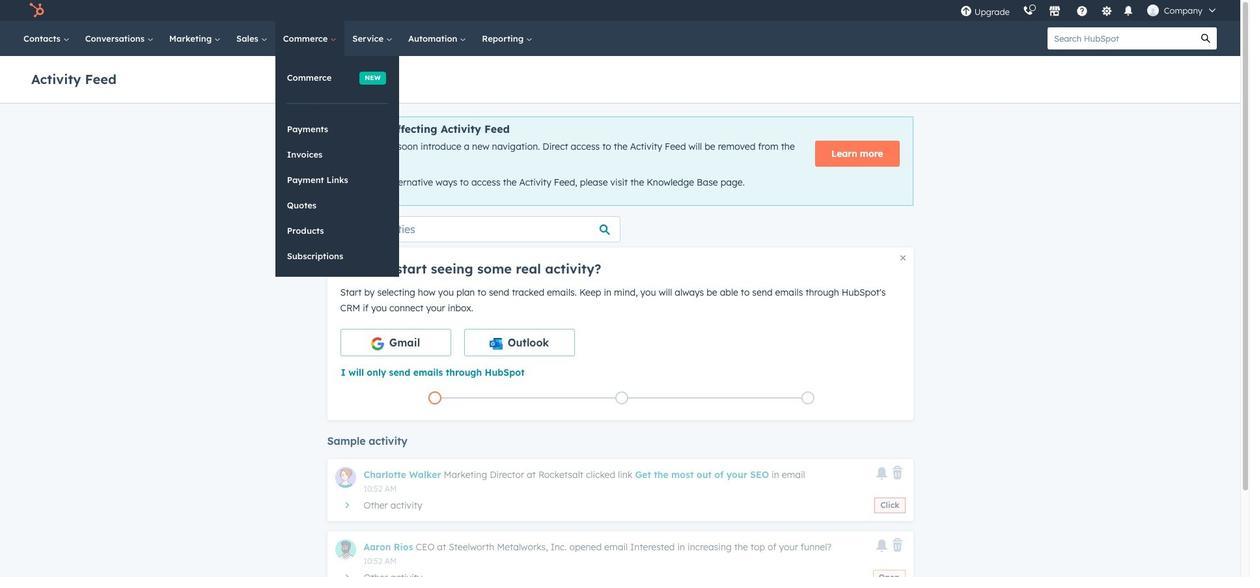 Task type: describe. For each thing, give the bounding box(es) containing it.
commerce menu
[[275, 56, 399, 277]]

Search activities search field
[[327, 216, 621, 242]]

Search HubSpot search field
[[1048, 27, 1196, 50]]

onboarding.steps.finalstep.title image
[[805, 395, 812, 402]]



Task type: vqa. For each thing, say whether or not it's contained in the screenshot.
calling's Number
no



Task type: locate. For each thing, give the bounding box(es) containing it.
None checkbox
[[340, 329, 451, 356], [464, 329, 575, 356], [340, 329, 451, 356], [464, 329, 575, 356]]

close image
[[901, 255, 906, 260]]

menu
[[954, 0, 1226, 21]]

marketplaces image
[[1049, 6, 1061, 18]]

list
[[342, 389, 902, 407]]

jacob simon image
[[1148, 5, 1160, 16]]

onboarding.steps.sendtrackedemailingmail.title image
[[619, 395, 625, 402]]



